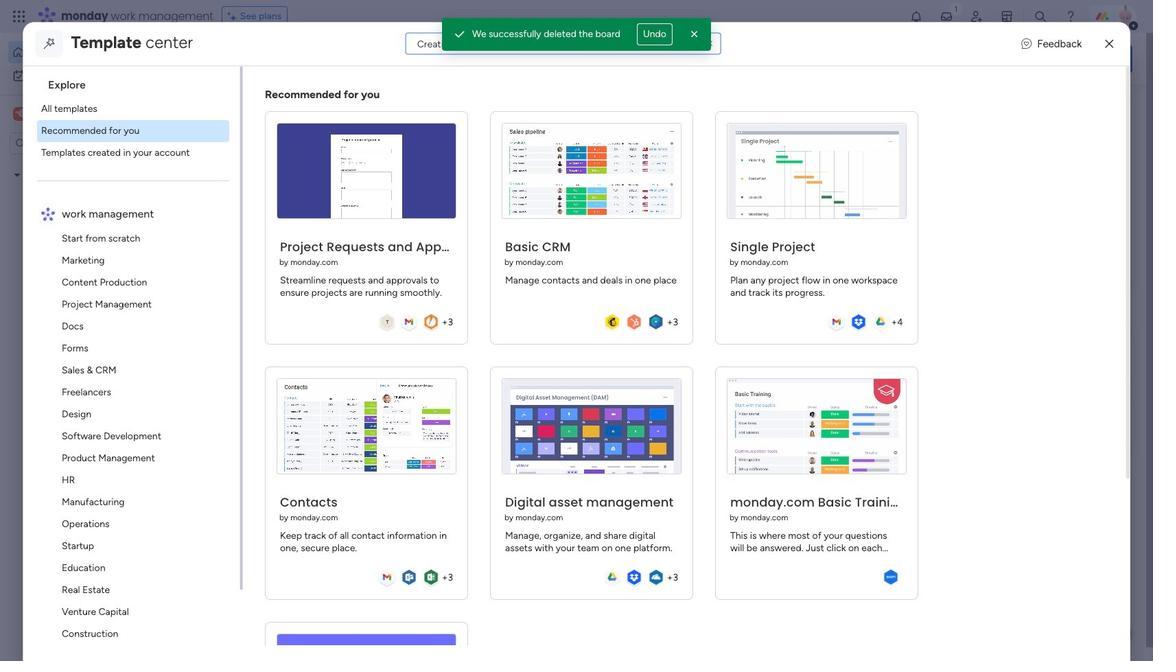 Task type: vqa. For each thing, say whether or not it's contained in the screenshot.
Menu image
no



Task type: describe. For each thing, give the bounding box(es) containing it.
explore element
[[37, 98, 240, 163]]

1 image
[[951, 1, 963, 16]]

0 vertical spatial workspace image
[[13, 106, 27, 122]]

update feed image
[[940, 10, 954, 23]]

1 vertical spatial option
[[8, 65, 167, 87]]

getting started element
[[927, 328, 1133, 383]]

work management templates element
[[37, 227, 240, 661]]

1 vertical spatial workspace image
[[575, 557, 607, 590]]

ruby anderson image
[[1115, 5, 1137, 27]]

add to favorites image
[[407, 251, 421, 265]]

help image
[[1065, 10, 1078, 23]]

component image
[[454, 272, 466, 285]]

notifications image
[[910, 10, 924, 23]]

see plans image
[[228, 9, 240, 24]]

select product image
[[12, 10, 26, 23]]

v2 bolt switch image
[[1045, 51, 1053, 66]]

close recently visited image
[[212, 112, 229, 128]]

Search by template name, creator or description search field
[[406, 33, 722, 55]]

public board image for component image
[[454, 251, 469, 266]]



Task type: locate. For each thing, give the bounding box(es) containing it.
search everything image
[[1034, 10, 1048, 23]]

2 vertical spatial option
[[0, 162, 175, 165]]

alert
[[442, 18, 711, 51]]

help center element
[[927, 394, 1133, 449]]

quick search results list box
[[212, 128, 894, 310]]

v2 user feedback image left v2 bolt switch image
[[1022, 36, 1033, 51]]

0 vertical spatial component image
[[229, 272, 242, 285]]

workspace selection element
[[13, 106, 49, 122]]

v2 user feedback image
[[1022, 36, 1033, 51], [938, 51, 949, 66]]

workspace image
[[15, 106, 25, 122], [575, 557, 607, 590]]

2 public board image from the left
[[454, 251, 469, 266]]

invite members image
[[970, 10, 984, 23]]

monday marketplace image
[[1001, 10, 1014, 23]]

caret down image
[[14, 170, 20, 180]]

option
[[8, 41, 167, 63], [8, 65, 167, 87], [0, 162, 175, 165]]

close image
[[688, 27, 702, 41], [1106, 38, 1114, 49]]

1 horizontal spatial workspace image
[[575, 557, 607, 590]]

v2 user feedback image down update feed image
[[938, 51, 949, 66]]

component image inside quick search results 'list box'
[[229, 272, 242, 285]]

clear search image
[[705, 38, 716, 49]]

0 horizontal spatial workspace image
[[13, 106, 27, 122]]

None search field
[[406, 33, 722, 55]]

0 horizontal spatial v2 user feedback image
[[938, 51, 949, 66]]

1 vertical spatial workspace image
[[235, 557, 268, 590]]

0 vertical spatial option
[[8, 41, 167, 63]]

heading
[[37, 66, 240, 98]]

public board image for component icon inside quick search results 'list box'
[[229, 251, 245, 266]]

Search in workspace field
[[29, 136, 115, 151]]

0 horizontal spatial workspace image
[[15, 106, 25, 122]]

1 horizontal spatial public board image
[[454, 251, 469, 266]]

component image
[[229, 272, 242, 285], [617, 577, 629, 589]]

0 vertical spatial workspace image
[[15, 106, 25, 122]]

0 horizontal spatial public board image
[[229, 251, 245, 266]]

1 horizontal spatial workspace image
[[235, 557, 268, 590]]

ruby anderson image
[[245, 374, 272, 402]]

1 horizontal spatial close image
[[1106, 38, 1114, 49]]

1 horizontal spatial component image
[[617, 577, 629, 589]]

0 horizontal spatial close image
[[688, 27, 702, 41]]

list box
[[29, 66, 243, 661], [0, 160, 175, 372]]

1 public board image from the left
[[229, 251, 245, 266]]

1 vertical spatial component image
[[617, 577, 629, 589]]

workspace image
[[13, 106, 27, 122], [235, 557, 268, 590]]

public board image
[[229, 251, 245, 266], [454, 251, 469, 266]]

0 horizontal spatial component image
[[229, 272, 242, 285]]

1 horizontal spatial v2 user feedback image
[[1022, 36, 1033, 51]]



